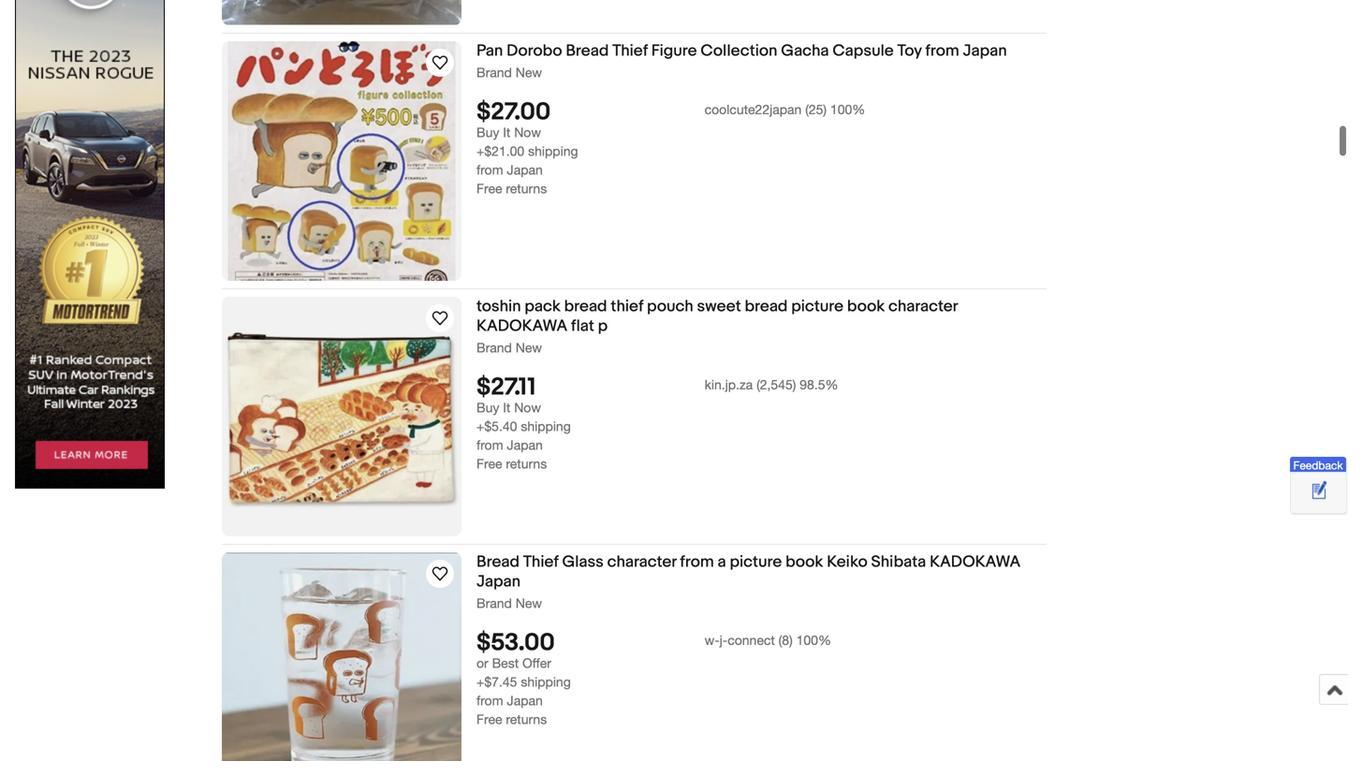 Task type: describe. For each thing, give the bounding box(es) containing it.
flat
[[571, 317, 594, 336]]

from inside kin.jp.za (2,545) 98.5% buy it now +$5.40 shipping from japan free returns
[[477, 437, 503, 453]]

book inside the 'bread thief glass character from a picture book keiko shibata kadokawa japan brand new'
[[786, 553, 823, 572]]

+$7.45
[[477, 674, 517, 689]]

$27.00
[[477, 98, 551, 127]]

watch pan dorobo bread thief figure collection gacha capsule toy from japan image
[[429, 52, 451, 74]]

returns inside w-j-connect (8) 100% or best offer +$7.45 shipping from japan free returns
[[506, 711, 547, 727]]

offer
[[522, 655, 551, 671]]

kin.jp.za
[[705, 377, 753, 392]]

p
[[598, 317, 608, 336]]

kadokawa for $53.00
[[930, 553, 1021, 572]]

free inside w-j-connect (8) 100% or best offer +$7.45 shipping from japan free returns
[[477, 711, 502, 727]]

japan inside kin.jp.za (2,545) 98.5% buy it now +$5.40 shipping from japan free returns
[[507, 437, 543, 453]]

$53.00
[[477, 629, 555, 658]]

toy
[[897, 41, 922, 61]]

100% inside w-j-connect (8) 100% or best offer +$7.45 shipping from japan free returns
[[796, 632, 831, 648]]

+$5.40
[[477, 418, 517, 434]]

it for $27.00
[[503, 124, 511, 140]]

shipping for $27.11
[[521, 418, 571, 434]]

shibata
[[871, 553, 926, 572]]

toshin pack bread thief pouch sweet bread picture book character kadokawa flat p brand new
[[477, 297, 958, 356]]

kadokawa for $27.11
[[477, 317, 568, 336]]

japan inside w-j-connect (8) 100% or best offer +$7.45 shipping from japan free returns
[[507, 693, 543, 708]]

thief inside pan dorobo bread thief figure collection gacha capsule toy from japan brand new
[[612, 41, 648, 61]]

j-
[[720, 632, 728, 648]]

$27.11
[[477, 373, 536, 402]]

a
[[718, 553, 726, 572]]

character inside toshin pack bread thief pouch sweet bread picture book character kadokawa flat p brand new
[[889, 297, 958, 317]]

free for $27.00
[[477, 181, 502, 196]]

bread thief square pouch with zipper pan dorobo tsutaya from japan image
[[222, 0, 462, 25]]

coolcute22japan
[[705, 101, 802, 117]]

keiko
[[827, 553, 868, 572]]

dorobo
[[507, 41, 562, 61]]

collection
[[701, 41, 778, 61]]

gacha
[[781, 41, 829, 61]]

glass
[[562, 553, 604, 572]]

new inside the 'bread thief glass character from a picture book keiko shibata kadokawa japan brand new'
[[516, 596, 542, 611]]

toshin
[[477, 297, 521, 317]]

figure
[[651, 41, 697, 61]]

it for $27.11
[[503, 400, 511, 415]]

98.5%
[[800, 377, 838, 392]]

japan inside pan dorobo bread thief figure collection gacha capsule toy from japan brand new
[[963, 41, 1007, 61]]

advertisement region
[[15, 0, 165, 489]]

watch toshin pack bread thief pouch sweet bread picture book character kadokawa flat p image
[[429, 307, 451, 330]]

from inside w-j-connect (8) 100% or best offer +$7.45 shipping from japan free returns
[[477, 693, 503, 708]]

pan
[[477, 41, 503, 61]]

pan dorobo bread thief figure collection gacha capsule toy from japan link
[[477, 41, 1047, 64]]

buy for $27.00
[[477, 124, 499, 140]]

buy for $27.11
[[477, 400, 499, 415]]

bread thief glass character from a picture book keiko shibata kadokawa japan image
[[222, 553, 462, 761]]

toshin pack bread thief pouch sweet bread picture book character kadokawa flat p image
[[222, 297, 462, 537]]



Task type: vqa. For each thing, say whether or not it's contained in the screenshot.
See within the "link"
no



Task type: locate. For each thing, give the bounding box(es) containing it.
character
[[889, 297, 958, 317], [607, 553, 677, 572]]

bread
[[566, 41, 609, 61], [477, 553, 520, 572]]

new
[[516, 65, 542, 80], [516, 340, 542, 356], [516, 596, 542, 611]]

shipping inside w-j-connect (8) 100% or best offer +$7.45 shipping from japan free returns
[[521, 674, 571, 689]]

returns for $27.11
[[506, 456, 547, 471]]

from inside the "coolcute22japan (25) 100% buy it now +$21.00 shipping from japan free returns"
[[477, 162, 503, 177]]

1 buy from the top
[[477, 124, 499, 140]]

new down the dorobo
[[516, 65, 542, 80]]

0 vertical spatial 100%
[[830, 101, 865, 117]]

it inside kin.jp.za (2,545) 98.5% buy it now +$5.40 shipping from japan free returns
[[503, 400, 511, 415]]

shipping
[[528, 143, 578, 159], [521, 418, 571, 434], [521, 674, 571, 689]]

1 returns from the top
[[506, 181, 547, 196]]

kadokawa right shibata
[[930, 553, 1021, 572]]

100%
[[830, 101, 865, 117], [796, 632, 831, 648]]

it
[[503, 124, 511, 140], [503, 400, 511, 415]]

japan inside the "coolcute22japan (25) 100% buy it now +$21.00 shipping from japan free returns"
[[507, 162, 543, 177]]

3 free from the top
[[477, 711, 502, 727]]

kadokawa
[[477, 317, 568, 336], [930, 553, 1021, 572]]

now up +$5.40
[[514, 400, 541, 415]]

from down +$21.00
[[477, 162, 503, 177]]

1 horizontal spatial kadokawa
[[930, 553, 1021, 572]]

bread thief glass character from a picture book keiko shibata kadokawa japan heading
[[477, 553, 1021, 592]]

0 vertical spatial now
[[514, 124, 541, 140]]

bread inside pan dorobo bread thief figure collection gacha capsule toy from japan brand new
[[566, 41, 609, 61]]

1 vertical spatial shipping
[[521, 418, 571, 434]]

japan inside the 'bread thief glass character from a picture book keiko shibata kadokawa japan brand new'
[[477, 572, 521, 592]]

0 vertical spatial kadokawa
[[477, 317, 568, 336]]

0 vertical spatial it
[[503, 124, 511, 140]]

2 free from the top
[[477, 456, 502, 471]]

brand down toshin
[[477, 340, 512, 356]]

brand down pan
[[477, 65, 512, 80]]

w-
[[705, 632, 720, 648]]

now inside the "coolcute22japan (25) 100% buy it now +$21.00 shipping from japan free returns"
[[514, 124, 541, 140]]

shipping down offer in the bottom of the page
[[521, 674, 571, 689]]

pan dorobo bread thief figure collection gacha capsule toy from japan image
[[228, 41, 456, 281]]

2 vertical spatial returns
[[506, 711, 547, 727]]

from inside pan dorobo bread thief figure collection gacha capsule toy from japan brand new
[[925, 41, 959, 61]]

0 vertical spatial free
[[477, 181, 502, 196]]

0 horizontal spatial kadokawa
[[477, 317, 568, 336]]

returns down +$21.00
[[506, 181, 547, 196]]

returns down +$5.40
[[506, 456, 547, 471]]

now inside kin.jp.za (2,545) 98.5% buy it now +$5.40 shipping from japan free returns
[[514, 400, 541, 415]]

thief
[[612, 41, 648, 61], [523, 553, 559, 572]]

connect
[[728, 632, 775, 648]]

buy
[[477, 124, 499, 140], [477, 400, 499, 415]]

buy up +$5.40
[[477, 400, 499, 415]]

1 vertical spatial brand
[[477, 340, 512, 356]]

0 horizontal spatial bread
[[564, 297, 607, 317]]

1 horizontal spatial character
[[889, 297, 958, 317]]

+$21.00
[[477, 143, 525, 159]]

2 it from the top
[[503, 400, 511, 415]]

japan right toy
[[963, 41, 1007, 61]]

1 horizontal spatial thief
[[612, 41, 648, 61]]

0 horizontal spatial picture
[[730, 553, 782, 572]]

kadokawa inside toshin pack bread thief pouch sweet bread picture book character kadokawa flat p brand new
[[477, 317, 568, 336]]

picture
[[791, 297, 844, 317], [730, 553, 782, 572]]

3 new from the top
[[516, 596, 542, 611]]

bread left 'thief'
[[564, 297, 607, 317]]

japan down +$21.00
[[507, 162, 543, 177]]

3 brand from the top
[[477, 596, 512, 611]]

1 it from the top
[[503, 124, 511, 140]]

0 vertical spatial bread
[[566, 41, 609, 61]]

japan down '+$7.45'
[[507, 693, 543, 708]]

brand inside pan dorobo bread thief figure collection gacha capsule toy from japan brand new
[[477, 65, 512, 80]]

picture right a
[[730, 553, 782, 572]]

2 vertical spatial free
[[477, 711, 502, 727]]

kadokawa left 'flat' on the left
[[477, 317, 568, 336]]

2 new from the top
[[516, 340, 542, 356]]

0 vertical spatial picture
[[791, 297, 844, 317]]

returns inside the "coolcute22japan (25) 100% buy it now +$21.00 shipping from japan free returns"
[[506, 181, 547, 196]]

0 horizontal spatial thief
[[523, 553, 559, 572]]

shipping for $27.00
[[528, 143, 578, 159]]

1 vertical spatial kadokawa
[[930, 553, 1021, 572]]

2 now from the top
[[514, 400, 541, 415]]

kadokawa inside the 'bread thief glass character from a picture book keiko shibata kadokawa japan brand new'
[[930, 553, 1021, 572]]

1 new from the top
[[516, 65, 542, 80]]

1 now from the top
[[514, 124, 541, 140]]

shipping right +$5.40
[[521, 418, 571, 434]]

japan
[[963, 41, 1007, 61], [507, 162, 543, 177], [507, 437, 543, 453], [477, 572, 521, 592], [507, 693, 543, 708]]

it up +$21.00
[[503, 124, 511, 140]]

shipping inside kin.jp.za (2,545) 98.5% buy it now +$5.40 shipping from japan free returns
[[521, 418, 571, 434]]

1 vertical spatial new
[[516, 340, 542, 356]]

0 vertical spatial buy
[[477, 124, 499, 140]]

new inside pan dorobo bread thief figure collection gacha capsule toy from japan brand new
[[516, 65, 542, 80]]

best
[[492, 655, 519, 671]]

1 vertical spatial returns
[[506, 456, 547, 471]]

(25)
[[805, 101, 827, 117]]

free inside the "coolcute22japan (25) 100% buy it now +$21.00 shipping from japan free returns"
[[477, 181, 502, 196]]

1 vertical spatial picture
[[730, 553, 782, 572]]

0 vertical spatial shipping
[[528, 143, 578, 159]]

returns for $27.00
[[506, 181, 547, 196]]

bread thief glass character from a picture book keiko shibata kadokawa japan brand new
[[477, 553, 1021, 611]]

1 horizontal spatial picture
[[791, 297, 844, 317]]

1 vertical spatial thief
[[523, 553, 559, 572]]

book
[[847, 297, 885, 317], [786, 553, 823, 572]]

buy inside the "coolcute22japan (25) 100% buy it now +$21.00 shipping from japan free returns"
[[477, 124, 499, 140]]

free inside kin.jp.za (2,545) 98.5% buy it now +$5.40 shipping from japan free returns
[[477, 456, 502, 471]]

thief left "figure"
[[612, 41, 648, 61]]

character inside the 'bread thief glass character from a picture book keiko shibata kadokawa japan brand new'
[[607, 553, 677, 572]]

w-j-connect (8) 100% or best offer +$7.45 shipping from japan free returns
[[477, 632, 831, 727]]

bread inside the 'bread thief glass character from a picture book keiko shibata kadokawa japan brand new'
[[477, 553, 520, 572]]

thief
[[611, 297, 643, 317]]

1 vertical spatial bread
[[477, 553, 520, 572]]

book inside toshin pack bread thief pouch sweet bread picture book character kadokawa flat p brand new
[[847, 297, 885, 317]]

2 brand from the top
[[477, 340, 512, 356]]

returns
[[506, 181, 547, 196], [506, 456, 547, 471], [506, 711, 547, 727]]

bread right watch bread thief glass character from a picture book keiko shibata kadokawa japan
[[477, 553, 520, 572]]

0 horizontal spatial bread
[[477, 553, 520, 572]]

now
[[514, 124, 541, 140], [514, 400, 541, 415]]

1 vertical spatial book
[[786, 553, 823, 572]]

new down pack
[[516, 340, 542, 356]]

1 bread from the left
[[564, 297, 607, 317]]

1 vertical spatial it
[[503, 400, 511, 415]]

returns inside kin.jp.za (2,545) 98.5% buy it now +$5.40 shipping from japan free returns
[[506, 456, 547, 471]]

2 vertical spatial brand
[[477, 596, 512, 611]]

now for $27.00
[[514, 124, 541, 140]]

japan down +$5.40
[[507, 437, 543, 453]]

bread right the dorobo
[[566, 41, 609, 61]]

japan right watch bread thief glass character from a picture book keiko shibata kadokawa japan
[[477, 572, 521, 592]]

1 horizontal spatial book
[[847, 297, 885, 317]]

picture inside toshin pack bread thief pouch sweet bread picture book character kadokawa flat p brand new
[[791, 297, 844, 317]]

brand inside toshin pack bread thief pouch sweet bread picture book character kadokawa flat p brand new
[[477, 340, 512, 356]]

buy inside kin.jp.za (2,545) 98.5% buy it now +$5.40 shipping from japan free returns
[[477, 400, 499, 415]]

returns down '+$7.45'
[[506, 711, 547, 727]]

1 brand from the top
[[477, 65, 512, 80]]

pan dorobo bread thief figure collection gacha capsule toy from japan heading
[[477, 41, 1007, 61]]

from
[[925, 41, 959, 61], [477, 162, 503, 177], [477, 437, 503, 453], [680, 553, 714, 572], [477, 693, 503, 708]]

bread
[[564, 297, 607, 317], [745, 297, 788, 317]]

new inside toshin pack bread thief pouch sweet bread picture book character kadokawa flat p brand new
[[516, 340, 542, 356]]

0 horizontal spatial book
[[786, 553, 823, 572]]

capsule
[[833, 41, 894, 61]]

bread thief glass character from a picture book keiko shibata kadokawa japan link
[[477, 553, 1047, 595]]

coolcute22japan (25) 100% buy it now +$21.00 shipping from japan free returns
[[477, 101, 865, 196]]

now up +$21.00
[[514, 124, 541, 140]]

free for $27.11
[[477, 456, 502, 471]]

0 vertical spatial returns
[[506, 181, 547, 196]]

100% inside the "coolcute22japan (25) 100% buy it now +$21.00 shipping from japan free returns"
[[830, 101, 865, 117]]

now for $27.11
[[514, 400, 541, 415]]

sweet
[[697, 297, 741, 317]]

feedback
[[1293, 459, 1343, 472]]

shipping inside the "coolcute22japan (25) 100% buy it now +$21.00 shipping from japan free returns"
[[528, 143, 578, 159]]

(8)
[[779, 632, 793, 648]]

2 buy from the top
[[477, 400, 499, 415]]

thief left glass
[[523, 553, 559, 572]]

0 vertical spatial brand
[[477, 65, 512, 80]]

from down +$5.40
[[477, 437, 503, 453]]

100% right (8)
[[796, 632, 831, 648]]

1 vertical spatial free
[[477, 456, 502, 471]]

bread right sweet
[[745, 297, 788, 317]]

0 horizontal spatial character
[[607, 553, 677, 572]]

1 vertical spatial buy
[[477, 400, 499, 415]]

thief inside the 'bread thief glass character from a picture book keiko shibata kadokawa japan brand new'
[[523, 553, 559, 572]]

0 vertical spatial new
[[516, 65, 542, 80]]

pack
[[525, 297, 561, 317]]

(2,545)
[[757, 377, 796, 392]]

2 bread from the left
[[745, 297, 788, 317]]

free
[[477, 181, 502, 196], [477, 456, 502, 471], [477, 711, 502, 727]]

it up +$5.40
[[503, 400, 511, 415]]

it inside the "coolcute22japan (25) 100% buy it now +$21.00 shipping from japan free returns"
[[503, 124, 511, 140]]

brand up the $53.00
[[477, 596, 512, 611]]

buy up +$21.00
[[477, 124, 499, 140]]

1 vertical spatial 100%
[[796, 632, 831, 648]]

1 vertical spatial character
[[607, 553, 677, 572]]

free down +$5.40
[[477, 456, 502, 471]]

shipping right +$21.00
[[528, 143, 578, 159]]

0 vertical spatial thief
[[612, 41, 648, 61]]

watch bread thief glass character from a picture book keiko shibata kadokawa japan image
[[429, 563, 451, 585]]

new up the $53.00
[[516, 596, 542, 611]]

picture inside the 'bread thief glass character from a picture book keiko shibata kadokawa japan brand new'
[[730, 553, 782, 572]]

from inside the 'bread thief glass character from a picture book keiko shibata kadokawa japan brand new'
[[680, 553, 714, 572]]

1 horizontal spatial bread
[[566, 41, 609, 61]]

free down '+$7.45'
[[477, 711, 502, 727]]

toshin pack bread thief pouch sweet bread picture book character kadokawa flat p link
[[477, 297, 1047, 340]]

3 returns from the top
[[506, 711, 547, 727]]

pan dorobo bread thief figure collection gacha capsule toy from japan brand new
[[477, 41, 1007, 80]]

or
[[477, 655, 488, 671]]

2 vertical spatial new
[[516, 596, 542, 611]]

0 vertical spatial character
[[889, 297, 958, 317]]

from left a
[[680, 553, 714, 572]]

0 vertical spatial book
[[847, 297, 885, 317]]

from right toy
[[925, 41, 959, 61]]

1 horizontal spatial bread
[[745, 297, 788, 317]]

brand
[[477, 65, 512, 80], [477, 340, 512, 356], [477, 596, 512, 611]]

from down '+$7.45'
[[477, 693, 503, 708]]

2 vertical spatial shipping
[[521, 674, 571, 689]]

1 free from the top
[[477, 181, 502, 196]]

2 returns from the top
[[506, 456, 547, 471]]

kin.jp.za (2,545) 98.5% buy it now +$5.40 shipping from japan free returns
[[477, 377, 838, 471]]

toshin pack bread thief pouch sweet bread picture book character kadokawa flat p heading
[[477, 297, 958, 336]]

100% right "(25)"
[[830, 101, 865, 117]]

1 vertical spatial now
[[514, 400, 541, 415]]

picture up 98.5% at the right
[[791, 297, 844, 317]]

brand inside the 'bread thief glass character from a picture book keiko shibata kadokawa japan brand new'
[[477, 596, 512, 611]]

pouch
[[647, 297, 694, 317]]

free down +$21.00
[[477, 181, 502, 196]]



